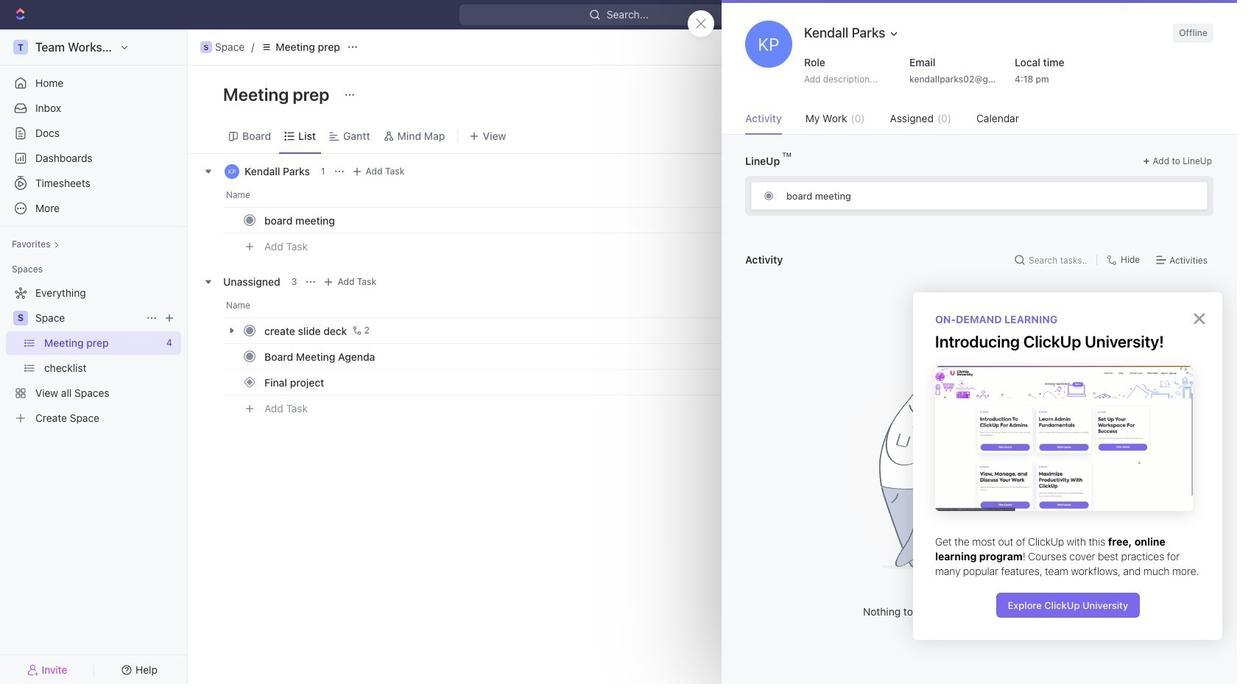 Task type: locate. For each thing, give the bounding box(es) containing it.
tree
[[6, 281, 181, 430]]

tree inside sidebar navigation
[[6, 281, 181, 430]]

team workspace, , element
[[13, 40, 28, 55]]

dialog
[[914, 293, 1223, 640]]

0 vertical spatial space, , element
[[200, 41, 212, 53]]

1 vertical spatial space, , element
[[13, 311, 28, 326]]

1 horizontal spatial space, , element
[[200, 41, 212, 53]]

space, , element
[[200, 41, 212, 53], [13, 311, 28, 326]]



Task type: describe. For each thing, give the bounding box(es) containing it.
Search tasks.. text field
[[1029, 249, 1091, 271]]

invite user image
[[27, 664, 39, 677]]

sidebar navigation
[[0, 29, 191, 685]]

0 horizontal spatial space, , element
[[13, 311, 28, 326]]



Task type: vqa. For each thing, say whether or not it's contained in the screenshot.
rightmost Space, , element
yes



